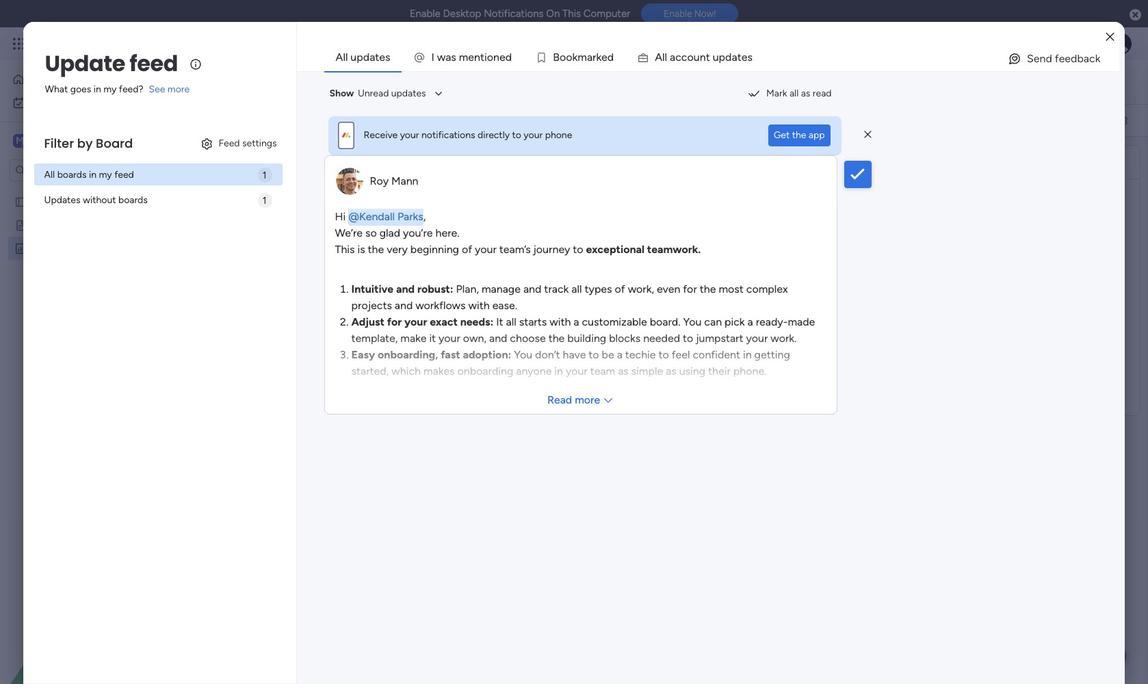 Task type: vqa. For each thing, say whether or not it's contained in the screenshot.
the top New
yes



Task type: locate. For each thing, give the bounding box(es) containing it.
public dashboard image
[[14, 242, 27, 255]]

this right the on
[[563, 8, 581, 20]]

1 m from the left
[[459, 51, 468, 64]]

for
[[683, 282, 697, 295], [387, 315, 402, 328]]

new dashboard
[[206, 66, 378, 97], [32, 242, 101, 254]]

the left most
[[700, 282, 716, 295]]

as right team
[[618, 364, 629, 377]]

option
[[0, 189, 175, 192]]

update
[[45, 48, 125, 79]]

New Dashboard field
[[203, 66, 381, 97]]

board for my first board
[[67, 196, 92, 207]]

1 horizontal spatial for
[[683, 282, 697, 295]]

public board image up the public dashboard 'image'
[[14, 218, 27, 231]]

1 horizontal spatial s
[[748, 51, 753, 64]]

workspace image
[[13, 133, 27, 149]]

1 s from the left
[[451, 51, 456, 64]]

Search in workspace field
[[29, 163, 114, 178]]

3 o from the left
[[566, 51, 573, 64]]

my down home
[[31, 97, 45, 108]]

0 vertical spatial all
[[336, 51, 348, 64]]

b o o k m a r k e d
[[553, 51, 614, 64]]

public board image left first
[[14, 195, 27, 208]]

enable now! button
[[641, 4, 739, 24]]

1 horizontal spatial work
[[111, 36, 135, 51]]

what goes in my feed? see more
[[45, 83, 190, 95]]

0 vertical spatial of
[[462, 243, 472, 256]]

public board image for meeting notes
[[14, 218, 27, 231]]

1 vertical spatial you
[[514, 348, 533, 361]]

a right "a"
[[670, 51, 676, 64]]

settings
[[242, 138, 277, 149]]

new right the public dashboard 'image'
[[32, 242, 52, 254]]

n left p
[[700, 51, 706, 64]]

1 horizontal spatial chart field
[[690, 153, 732, 171]]

2 horizontal spatial d
[[726, 51, 732, 64]]

1 horizontal spatial filter
[[661, 115, 682, 126]]

to up feel
[[683, 332, 694, 345]]

1 d from the left
[[506, 51, 512, 64]]

1 vertical spatial board
[[67, 196, 92, 207]]

Chart field
[[210, 153, 253, 171], [690, 153, 732, 171]]

0 vertical spatial boards
[[57, 169, 87, 180]]

1 vertical spatial public board image
[[14, 218, 27, 231]]

1 horizontal spatial new
[[206, 66, 252, 97]]

: left 6
[[1111, 285, 1114, 296]]

0 vertical spatial with
[[468, 299, 490, 312]]

t left p
[[706, 51, 710, 64]]

my inside list box
[[32, 196, 45, 207]]

all right mark
[[790, 88, 799, 99]]

more dots image
[[634, 157, 644, 167], [1114, 157, 1124, 167]]

you inside you don't have to be a techie to feel confident in getting started, which makes onboarding anyone in your team as simple as using their phone.
[[514, 348, 533, 361]]

all right the "it" at left top
[[506, 315, 517, 328]]

0 horizontal spatial n
[[474, 51, 480, 64]]

updates right unread
[[391, 88, 426, 99]]

work.
[[771, 332, 797, 345]]

all up the show
[[336, 51, 348, 64]]

0 vertical spatial dashboard
[[258, 66, 378, 97]]

t
[[480, 51, 485, 64], [706, 51, 710, 64], [738, 51, 742, 64]]

work
[[111, 36, 135, 51], [47, 97, 68, 108]]

d for a l l a c c o u n t u p d a t e s
[[726, 51, 732, 64]]

list box containing my first board
[[0, 187, 175, 445]]

k
[[573, 51, 578, 64], [596, 51, 602, 64]]

0 horizontal spatial more
[[168, 83, 190, 95]]

1 horizontal spatial u
[[713, 51, 719, 64]]

my left first
[[32, 196, 45, 207]]

pick
[[725, 315, 745, 328]]

2 vertical spatial 1
[[263, 195, 267, 207]]

my for my first board
[[32, 196, 45, 207]]

enable desktop notifications on this computer
[[410, 8, 630, 20]]

all inside button
[[790, 88, 799, 99]]

0 vertical spatial public board image
[[14, 195, 27, 208]]

1 vertical spatial :
[[1115, 309, 1117, 320]]

2 horizontal spatial n
[[700, 51, 706, 64]]

boards right without
[[118, 194, 148, 206]]

0 vertical spatial 1
[[309, 114, 313, 126]]

of left work,
[[615, 282, 625, 295]]

the inside it all starts with a customizable board. you can pick a ready-made template, make it your own, and choose the building blocks needed to jumpstart your work.
[[549, 332, 565, 345]]

onboarding
[[458, 364, 514, 377]]

with down plan, manage and track all types of work, even for the most complex projects and workflows with ease.
[[550, 315, 571, 328]]

e right p
[[742, 51, 748, 64]]

send
[[1027, 52, 1053, 65]]

0 horizontal spatial this
[[335, 243, 355, 256]]

all inside all updates link
[[336, 51, 348, 64]]

0 horizontal spatial t
[[480, 51, 485, 64]]

1 chart field from the left
[[210, 153, 253, 171]]

exact
[[430, 315, 458, 328]]

o left r
[[560, 51, 566, 64]]

3 e from the left
[[602, 51, 608, 64]]

dashboard
[[258, 66, 378, 97], [55, 242, 101, 254]]

e right i
[[500, 51, 506, 64]]

1 horizontal spatial d
[[608, 51, 614, 64]]

new dashboard up "connected"
[[206, 66, 378, 97]]

1 horizontal spatial as
[[666, 364, 677, 377]]

2 n from the left
[[494, 51, 500, 64]]

0 horizontal spatial u
[[694, 51, 700, 64]]

1 public board image from the top
[[14, 195, 27, 208]]

of right beginning
[[462, 243, 472, 256]]

person button
[[574, 110, 633, 131]]

the inside hi @kendall parks , we're so glad you're here. this is the very beginning of your team's journey to exceptional teamwork.
[[368, 243, 384, 256]]

exceptional
[[586, 243, 645, 256]]

more dots image down the filter popup button on the top right
[[634, 157, 644, 167]]

t right p
[[738, 51, 742, 64]]

1 vertical spatial my
[[32, 196, 45, 207]]

all for all boards in my feed
[[44, 169, 55, 180]]

glad
[[380, 226, 400, 239]]

o left p
[[688, 51, 694, 64]]

1 chart from the left
[[214, 153, 249, 170]]

all right track
[[572, 282, 582, 295]]

1 horizontal spatial new dashboard
[[206, 66, 378, 97]]

work down the what
[[47, 97, 68, 108]]

1 connected board
[[309, 114, 388, 126]]

in up updates without boards
[[89, 169, 97, 180]]

1 horizontal spatial m
[[578, 51, 587, 64]]

in down don't
[[555, 364, 563, 377]]

o right b
[[566, 51, 573, 64]]

help image
[[1059, 37, 1073, 51]]

your left 'team's'
[[475, 243, 497, 256]]

you down choose
[[514, 348, 533, 361]]

projects
[[351, 299, 392, 312]]

with up "needs:"
[[468, 299, 490, 312]]

tab list
[[324, 44, 1120, 71]]

1 vertical spatial of
[[615, 282, 625, 295]]

1 vertical spatial 1
[[263, 170, 267, 181]]

lottie animation element
[[0, 546, 175, 684]]

board inside 1 connected board popup button
[[364, 114, 388, 126]]

feed settings button
[[194, 133, 282, 155]]

new dashboard inside banner
[[206, 66, 378, 97]]

desktop
[[443, 8, 481, 20]]

2 o from the left
[[560, 51, 566, 64]]

2 e from the left
[[500, 51, 506, 64]]

ease.
[[493, 299, 517, 312]]

my first board
[[32, 196, 92, 207]]

0 horizontal spatial chart
[[214, 153, 249, 170]]

2 horizontal spatial as
[[801, 88, 811, 99]]

2 horizontal spatial t
[[738, 51, 742, 64]]

your down have
[[566, 364, 588, 377]]

this
[[563, 8, 581, 20], [335, 243, 355, 256]]

work,
[[628, 282, 654, 295]]

as down feel
[[666, 364, 677, 377]]

0 horizontal spatial all
[[506, 315, 517, 328]]

the up don't
[[549, 332, 565, 345]]

you don't have to be a techie to feel confident in getting started, which makes onboarding anyone in your team as simple as using their phone.
[[351, 348, 790, 377]]

it all starts with a customizable board. you can pick a ready-made template, make it your own, and choose the building blocks needed to jumpstart your work.
[[351, 315, 815, 345]]

1 horizontal spatial board
[[364, 114, 388, 126]]

and down the "it" at left top
[[489, 332, 507, 345]]

1 horizontal spatial all
[[336, 51, 348, 64]]

public board image
[[14, 195, 27, 208], [14, 218, 27, 231]]

have
[[563, 348, 586, 361]]

2 chart field from the left
[[690, 153, 732, 171]]

0 vertical spatial new
[[206, 66, 252, 97]]

your inside you don't have to be a techie to feel confident in getting started, which makes onboarding anyone in your team as simple as using their phone.
[[566, 364, 588, 377]]

confident
[[693, 348, 741, 361]]

with inside plan, manage and track all types of work, even for the most complex projects and workflows with ease.
[[468, 299, 490, 312]]

enable left desktop
[[410, 8, 441, 20]]

so
[[365, 226, 377, 239]]

dashboard up "connected"
[[258, 66, 378, 97]]

this left is
[[335, 243, 355, 256]]

person
[[596, 115, 625, 126]]

1 horizontal spatial k
[[596, 51, 602, 64]]

0 vertical spatial work
[[111, 36, 135, 51]]

by
[[77, 135, 93, 152]]

0 horizontal spatial all
[[44, 169, 55, 180]]

0 horizontal spatial dashboard
[[55, 242, 101, 254]]

1 horizontal spatial chart
[[693, 153, 729, 170]]

0 vertical spatial all
[[790, 88, 799, 99]]

made
[[788, 315, 815, 328]]

all updates link
[[325, 44, 401, 70]]

n right i
[[494, 51, 500, 64]]

0 horizontal spatial chart field
[[210, 153, 253, 171]]

0 horizontal spatial for
[[387, 315, 402, 328]]

0 horizontal spatial you
[[514, 348, 533, 361]]

n left i
[[474, 51, 480, 64]]

meeting notes
[[32, 219, 96, 231]]

more dots image down settings icon
[[1114, 157, 1124, 167]]

all up first
[[44, 169, 55, 180]]

l right "a"
[[665, 51, 667, 64]]

feed up see
[[130, 48, 178, 79]]

0 vertical spatial you
[[683, 315, 702, 328]]

chart down feed
[[214, 153, 249, 170]]

e left i
[[468, 51, 474, 64]]

0 vertical spatial more
[[168, 83, 190, 95]]

dashboard inside banner
[[258, 66, 378, 97]]

1 horizontal spatial more
[[575, 393, 600, 406]]

t right w
[[480, 51, 485, 64]]

1 vertical spatial more
[[575, 393, 600, 406]]

1 horizontal spatial of
[[615, 282, 625, 295]]

get the app
[[774, 129, 825, 141]]

0 horizontal spatial d
[[506, 51, 512, 64]]

your inside hi @kendall parks , we're so glad you're here. this is the very beginning of your team's journey to exceptional teamwork.
[[475, 243, 497, 256]]

updates up add to favorites icon on the top left of the page
[[351, 51, 390, 64]]

and left track
[[524, 282, 542, 295]]

0 vertical spatial this
[[563, 8, 581, 20]]

needs:
[[460, 315, 494, 328]]

0 horizontal spatial enable
[[410, 8, 441, 20]]

all
[[336, 51, 348, 64], [44, 169, 55, 180]]

1 horizontal spatial :
[[1115, 309, 1117, 320]]

board up receive
[[364, 114, 388, 126]]

dashboard down notes
[[55, 242, 101, 254]]

,
[[423, 210, 426, 223]]

you left "can"
[[683, 315, 702, 328]]

enable inside button
[[664, 8, 692, 19]]

more right see
[[168, 83, 190, 95]]

to right journey
[[573, 243, 584, 256]]

feedback
[[1055, 52, 1101, 65]]

feed
[[219, 138, 240, 149]]

all boards in my feed
[[44, 169, 134, 180]]

goes
[[70, 83, 91, 95]]

0 vertical spatial updates
[[351, 51, 390, 64]]

the right get
[[792, 129, 807, 141]]

for right even at the right of page
[[683, 282, 697, 295]]

a
[[446, 51, 451, 64], [587, 51, 593, 64], [670, 51, 676, 64], [732, 51, 738, 64], [574, 315, 579, 328], [748, 315, 753, 328], [617, 348, 623, 361]]

1 vertical spatial updates
[[391, 88, 426, 99]]

here.
[[436, 226, 460, 239]]

new right see more link
[[206, 66, 252, 97]]

new dashboard down meeting notes
[[32, 242, 101, 254]]

0 vertical spatial :
[[1111, 285, 1114, 296]]

0 vertical spatial for
[[683, 282, 697, 295]]

d for i w a s m e n t i o n e d
[[506, 51, 512, 64]]

filter left arrow down icon
[[661, 115, 682, 126]]

0 horizontal spatial boards
[[57, 169, 87, 180]]

1 horizontal spatial more dots image
[[1114, 157, 1124, 167]]

0 vertical spatial my
[[103, 83, 117, 95]]

2 t from the left
[[706, 51, 710, 64]]

2 chart from the left
[[693, 153, 729, 170]]

intuitive
[[351, 282, 394, 295]]

update feed
[[45, 48, 178, 79]]

0 horizontal spatial k
[[573, 51, 578, 64]]

more right the read
[[575, 393, 600, 406]]

workflows
[[416, 299, 466, 312]]

0 horizontal spatial work
[[47, 97, 68, 108]]

0 horizontal spatial board
[[67, 196, 92, 207]]

1 vertical spatial with
[[550, 315, 571, 328]]

1 horizontal spatial dashboard
[[258, 66, 378, 97]]

manage
[[482, 282, 521, 295]]

you
[[683, 315, 702, 328], [514, 348, 533, 361]]

filter by board
[[44, 135, 133, 152]]

new
[[206, 66, 252, 97], [32, 242, 52, 254]]

with inside it all starts with a customizable board. you can pick a ready-made template, make it your own, and choose the building blocks needed to jumpstart your work.
[[550, 315, 571, 328]]

0 vertical spatial board
[[364, 114, 388, 126]]

1 horizontal spatial with
[[550, 315, 571, 328]]

None search field
[[408, 110, 537, 131]]

1 horizontal spatial you
[[683, 315, 702, 328]]

d right r
[[608, 51, 614, 64]]

enable
[[410, 8, 441, 20], [664, 8, 692, 19]]

mann
[[391, 174, 419, 187]]

all for read
[[790, 88, 799, 99]]

1 vertical spatial feed
[[114, 169, 134, 180]]

0 horizontal spatial updates
[[351, 51, 390, 64]]

my left feed?
[[103, 83, 117, 95]]

2 vertical spatial all
[[506, 315, 517, 328]]

o right w
[[487, 51, 494, 64]]

0 horizontal spatial filter
[[44, 135, 74, 152]]

1 vertical spatial dashboard
[[55, 242, 101, 254]]

m left r
[[578, 51, 587, 64]]

2
[[1119, 309, 1125, 320]]

filter for filter
[[661, 115, 682, 126]]

my inside my work option
[[31, 97, 45, 108]]

a right the be
[[617, 348, 623, 361]]

2 public board image from the top
[[14, 218, 27, 231]]

3 d from the left
[[726, 51, 732, 64]]

d right i
[[506, 51, 512, 64]]

0 horizontal spatial of
[[462, 243, 472, 256]]

1 vertical spatial all
[[44, 169, 55, 180]]

connected
[[315, 114, 361, 126]]

this inside hi @kendall parks , we're so glad you're here. this is the very beginning of your team's journey to exceptional teamwork.
[[335, 243, 355, 256]]

all
[[790, 88, 799, 99], [572, 282, 582, 295], [506, 315, 517, 328]]

chart field down arrow down icon
[[690, 153, 732, 171]]

read more button
[[325, 386, 837, 414]]

0 vertical spatial feed
[[130, 48, 178, 79]]

1 o from the left
[[487, 51, 494, 64]]

filter left by
[[44, 135, 74, 152]]

board right first
[[67, 196, 92, 207]]

s right w
[[451, 51, 456, 64]]

1 horizontal spatial n
[[494, 51, 500, 64]]

1 vertical spatial new dashboard
[[32, 242, 101, 254]]

1 horizontal spatial boards
[[118, 194, 148, 206]]

0 horizontal spatial s
[[451, 51, 456, 64]]

my up without
[[99, 169, 112, 180]]

adjust for your exact needs:
[[351, 315, 494, 328]]

the right is
[[368, 243, 384, 256]]

public board image for my first board
[[14, 195, 27, 208]]

in right goes
[[94, 83, 101, 95]]

0 horizontal spatial new
[[32, 242, 52, 254]]

1 for updates without boards
[[263, 195, 267, 207]]

1 vertical spatial filter
[[44, 135, 74, 152]]

we're
[[335, 226, 363, 239]]

1 u from the left
[[694, 51, 700, 64]]

1 vertical spatial my
[[99, 169, 112, 180]]

1 vertical spatial all
[[572, 282, 582, 295]]

m for a
[[578, 51, 587, 64]]

boards up updates
[[57, 169, 87, 180]]

s right p
[[748, 51, 753, 64]]

u down now!
[[713, 51, 719, 64]]

u left p
[[694, 51, 700, 64]]

read
[[547, 393, 572, 406]]

2 m from the left
[[578, 51, 587, 64]]

1 horizontal spatial this
[[563, 8, 581, 20]]

enable for enable now!
[[664, 8, 692, 19]]

1 vertical spatial work
[[47, 97, 68, 108]]

work inside 'work management' button
[[111, 36, 135, 51]]

receive
[[364, 129, 398, 141]]

c
[[676, 51, 682, 64], [682, 51, 688, 64]]

board inside list box
[[67, 196, 92, 207]]

d down enable now! button
[[726, 51, 732, 64]]

none search field inside new dashboard banner
[[408, 110, 537, 131]]

plan,
[[456, 282, 479, 295]]

2 d from the left
[[608, 51, 614, 64]]

close image
[[1106, 32, 1115, 42]]

0 vertical spatial filter
[[661, 115, 682, 126]]

and
[[396, 282, 415, 295], [524, 282, 542, 295], [395, 299, 413, 312], [489, 332, 507, 345]]

to
[[512, 129, 521, 141], [573, 243, 584, 256], [683, 332, 694, 345], [589, 348, 599, 361], [659, 348, 669, 361]]

2 more dots image from the left
[[1114, 157, 1124, 167]]

all for all updates
[[336, 51, 348, 64]]

feed down board
[[114, 169, 134, 180]]

0 vertical spatial new dashboard
[[206, 66, 378, 97]]

all inside plan, manage and track all types of work, even for the most complex projects and workflows with ease.
[[572, 282, 582, 295]]

make
[[401, 332, 427, 345]]

for up make
[[387, 315, 402, 328]]

see more link
[[149, 83, 190, 97]]

0 horizontal spatial with
[[468, 299, 490, 312]]

all inside it all starts with a customizable board. you can pick a ready-made template, make it your own, and choose the building blocks needed to jumpstart your work.
[[506, 315, 517, 328]]

team's
[[499, 243, 531, 256]]

1 horizontal spatial enable
[[664, 8, 692, 19]]

e right r
[[602, 51, 608, 64]]

chart down arrow down icon
[[693, 153, 729, 170]]

m left i
[[459, 51, 468, 64]]

filter inside popup button
[[661, 115, 682, 126]]

my work link
[[8, 92, 166, 114]]

list box
[[0, 187, 175, 445]]

n
[[474, 51, 480, 64], [494, 51, 500, 64], [700, 51, 706, 64]]

1 horizontal spatial t
[[706, 51, 710, 64]]

parks
[[398, 210, 423, 223]]

search everything image
[[1029, 37, 1043, 51]]

filter button
[[639, 110, 703, 131]]

of inside plan, manage and track all types of work, even for the most complex projects and workflows with ease.
[[615, 282, 625, 295]]

1 vertical spatial this
[[335, 243, 355, 256]]

chart field down feed
[[210, 153, 253, 171]]

: left 2
[[1115, 309, 1117, 320]]

send feedback
[[1027, 52, 1101, 65]]

i
[[432, 51, 434, 64]]

m
[[16, 135, 24, 146]]

chart for first the more dots image from left
[[214, 153, 249, 170]]



Task type: describe. For each thing, give the bounding box(es) containing it.
arrow down image
[[687, 112, 703, 129]]

complex
[[747, 282, 788, 295]]

4 o from the left
[[688, 51, 694, 64]]

a right pick
[[748, 315, 753, 328]]

: 6 : 2
[[1111, 285, 1125, 320]]

1 k from the left
[[573, 51, 578, 64]]

i
[[485, 51, 487, 64]]

a right p
[[732, 51, 738, 64]]

0 horizontal spatial as
[[618, 364, 629, 377]]

1 n from the left
[[474, 51, 480, 64]]

1 vertical spatial boards
[[118, 194, 148, 206]]

monday marketplace image
[[996, 37, 1010, 51]]

plan, manage and track all types of work, even for the most complex projects and workflows with ease.
[[351, 282, 788, 312]]

own,
[[463, 332, 487, 345]]

m for e
[[459, 51, 468, 64]]

track
[[544, 282, 569, 295]]

get
[[774, 129, 790, 141]]

show
[[330, 88, 354, 99]]

customizable
[[582, 315, 647, 328]]

enable for enable desktop notifications on this computer
[[410, 8, 441, 20]]

very
[[387, 243, 408, 256]]

r
[[593, 51, 596, 64]]

select product image
[[12, 37, 26, 51]]

board.
[[650, 315, 681, 328]]

chart for 1st the more dots image from right
[[693, 153, 729, 170]]

2 l from the left
[[665, 51, 667, 64]]

the inside plan, manage and track all types of work, even for the most complex projects and workflows with ease.
[[700, 282, 716, 295]]

b
[[553, 51, 560, 64]]

your down ready-
[[746, 332, 768, 345]]

on
[[546, 8, 560, 20]]

can
[[705, 315, 722, 328]]

to inside it all starts with a customizable board. you can pick a ready-made template, make it your own, and choose the building blocks needed to jumpstart your work.
[[683, 332, 694, 345]]

my for my work
[[31, 97, 45, 108]]

display modes group
[[607, 71, 671, 93]]

your up fast
[[439, 332, 461, 345]]

to inside hi @kendall parks , we're so glad you're here. this is the very beginning of your team's journey to exceptional teamwork.
[[573, 243, 584, 256]]

my for feed
[[99, 169, 112, 180]]

w
[[437, 51, 446, 64]]

makes
[[424, 364, 455, 377]]

work inside my work option
[[47, 97, 68, 108]]

mark
[[767, 88, 787, 99]]

1 c from the left
[[676, 51, 682, 64]]

dapulse close image
[[1130, 8, 1142, 22]]

p
[[719, 51, 726, 64]]

to down search icon
[[512, 129, 521, 141]]

add to favorites image
[[389, 75, 402, 89]]

directly
[[478, 129, 510, 141]]

all for with
[[506, 315, 517, 328]]

blocks
[[609, 332, 641, 345]]

now!
[[695, 8, 716, 19]]

it
[[429, 332, 436, 345]]

what
[[45, 83, 68, 95]]

my work
[[31, 97, 68, 108]]

lottie animation image
[[0, 546, 175, 684]]

2 u from the left
[[713, 51, 719, 64]]

2 s from the left
[[748, 51, 753, 64]]

1 inside popup button
[[309, 114, 313, 126]]

the inside the get the app "button"
[[792, 129, 807, 141]]

simple
[[632, 364, 663, 377]]

your up make
[[405, 315, 427, 328]]

3 t from the left
[[738, 51, 742, 64]]

work management button
[[36, 26, 218, 62]]

choose
[[510, 332, 546, 345]]

is
[[358, 243, 365, 256]]

fast
[[441, 348, 460, 361]]

1 e from the left
[[468, 51, 474, 64]]

enable now!
[[664, 8, 716, 19]]

home option
[[8, 68, 166, 90]]

feed settings
[[219, 138, 277, 149]]

1 l from the left
[[663, 51, 665, 64]]

to down the needed
[[659, 348, 669, 361]]

and inside it all starts with a customizable board. you can pick a ready-made template, make it your own, and choose the building blocks needed to jumpstart your work.
[[489, 332, 507, 345]]

search image
[[521, 115, 531, 126]]

4 e from the left
[[742, 51, 748, 64]]

my for feed?
[[103, 83, 117, 95]]

main workspace
[[31, 134, 112, 147]]

workspace selection element
[[13, 133, 114, 151]]

home
[[30, 73, 56, 85]]

a up building
[[574, 315, 579, 328]]

phone
[[545, 129, 572, 141]]

journey
[[534, 243, 570, 256]]

more inside button
[[575, 393, 600, 406]]

teamwork.
[[647, 243, 701, 256]]

a inside you don't have to be a techie to feel confident in getting started, which makes onboarding anyone in your team as simple as using their phone.
[[617, 348, 623, 361]]

dapulse x slim image
[[865, 128, 872, 141]]

be
[[602, 348, 614, 361]]

workspace
[[58, 134, 112, 147]]

of inside hi @kendall parks , we're so glad you're here. this is the very beginning of your team's journey to exceptional teamwork.
[[462, 243, 472, 256]]

1 more dots image from the left
[[634, 157, 644, 167]]

@kendall
[[349, 210, 395, 223]]

my work option
[[8, 92, 166, 114]]

feed?
[[119, 83, 143, 95]]

a right i
[[446, 51, 451, 64]]

intuitive and robust:
[[351, 282, 454, 295]]

chart field for first the more dots image from left
[[210, 153, 253, 171]]

see
[[149, 83, 165, 95]]

robust:
[[417, 282, 454, 295]]

and down intuitive and robust:
[[395, 299, 413, 312]]

mark all as read
[[767, 88, 832, 99]]

send feedback button
[[1003, 48, 1106, 70]]

ready-
[[756, 315, 788, 328]]

anyone
[[516, 364, 552, 377]]

new dashboard banner
[[181, 60, 1148, 137]]

tab list containing all updates
[[324, 44, 1120, 71]]

unread
[[358, 88, 389, 99]]

onboarding,
[[378, 348, 438, 361]]

filter for filter by board
[[44, 135, 74, 152]]

home link
[[8, 68, 166, 90]]

phone.
[[734, 364, 767, 377]]

needed
[[643, 332, 680, 345]]

roy mann
[[370, 174, 419, 187]]

which
[[392, 364, 421, 377]]

your down search icon
[[524, 129, 543, 141]]

mark all as read button
[[742, 83, 837, 105]]

team
[[590, 364, 615, 377]]

you're
[[403, 226, 433, 239]]

a right b
[[587, 51, 593, 64]]

new dashboard inside list box
[[32, 242, 101, 254]]

receive your notifications directly to your phone
[[364, 129, 572, 141]]

@kendall parks link
[[349, 207, 423, 226]]

easy onboarding, fast adoption:
[[351, 348, 511, 361]]

template,
[[351, 332, 398, 345]]

easy
[[351, 348, 375, 361]]

it
[[496, 315, 503, 328]]

in up phone. at right bottom
[[743, 348, 752, 361]]

settings image
[[1116, 113, 1129, 127]]

1 t from the left
[[480, 51, 485, 64]]

2 c from the left
[[682, 51, 688, 64]]

meeting
[[32, 219, 68, 231]]

you inside it all starts with a customizable board. you can pick a ready-made template, make it your own, and choose the building blocks needed to jumpstart your work.
[[683, 315, 702, 328]]

board for 1 connected board
[[364, 114, 388, 126]]

show unread updates
[[330, 88, 426, 99]]

main
[[31, 134, 55, 147]]

building
[[568, 332, 607, 345]]

1 connected board button
[[283, 110, 395, 131]]

their
[[708, 364, 731, 377]]

1 for all boards in my feed
[[263, 170, 267, 181]]

3 n from the left
[[700, 51, 706, 64]]

for inside plan, manage and track all types of work, even for the most complex projects and workflows with ease.
[[683, 282, 697, 295]]

1 vertical spatial for
[[387, 315, 402, 328]]

techie
[[625, 348, 656, 361]]

starts
[[519, 315, 547, 328]]

new inside banner
[[206, 66, 252, 97]]

2 k from the left
[[596, 51, 602, 64]]

updates without boards
[[44, 194, 148, 206]]

as inside button
[[801, 88, 811, 99]]

dashboard inside list box
[[55, 242, 101, 254]]

new inside list box
[[32, 242, 52, 254]]

1 horizontal spatial updates
[[391, 88, 426, 99]]

Filter dashboard by text search field
[[408, 110, 537, 131]]

to left the be
[[589, 348, 599, 361]]

chart field for 1st the more dots image from right
[[690, 153, 732, 171]]

a
[[655, 51, 663, 64]]

a l l a c c o u n t u p d a t e s
[[655, 51, 753, 64]]

updates
[[44, 194, 80, 206]]

kendall parks image
[[1110, 33, 1132, 55]]

your right receive
[[400, 129, 419, 141]]

and left robust:
[[396, 282, 415, 295]]

without
[[83, 194, 116, 206]]



